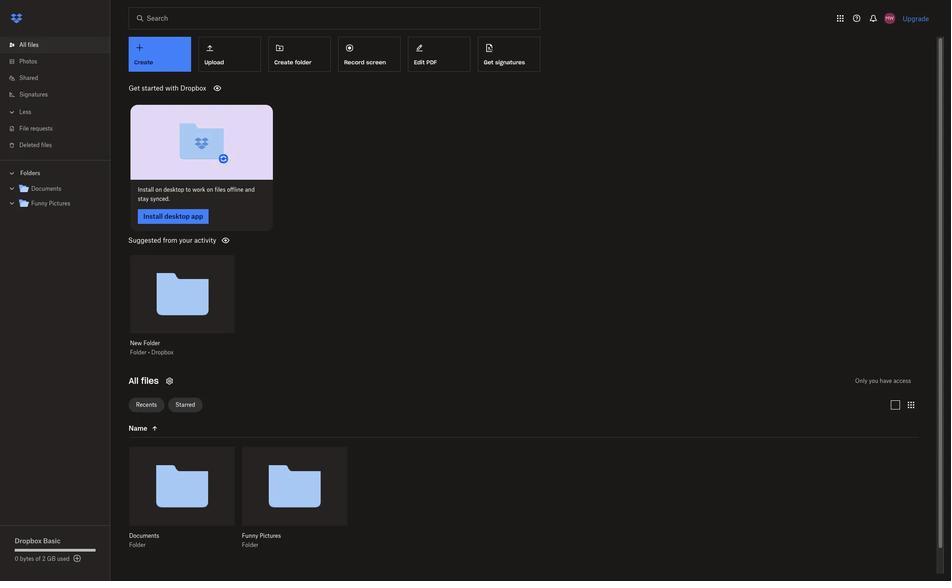 Task type: locate. For each thing, give the bounding box(es) containing it.
install
[[138, 186, 154, 193], [143, 212, 163, 220]]

1 vertical spatial install
[[143, 212, 163, 220]]

all
[[19, 41, 26, 48], [129, 376, 139, 386]]

0 vertical spatial all
[[19, 41, 26, 48]]

mw button
[[883, 11, 898, 26]]

1 vertical spatial desktop
[[164, 212, 190, 220]]

bytes
[[20, 555, 34, 562]]

0 horizontal spatial pictures
[[49, 200, 70, 207]]

documents inside row
[[129, 532, 159, 539]]

files
[[28, 41, 39, 48], [41, 142, 52, 149], [215, 186, 226, 193], [141, 376, 159, 386]]

list containing all files
[[0, 31, 110, 160]]

create inside create folder button
[[274, 59, 293, 66]]

documents for documents folder
[[129, 532, 159, 539]]

file requests link
[[7, 120, 110, 137]]

1 horizontal spatial all
[[129, 376, 139, 386]]

documents for documents
[[31, 185, 61, 192]]

synced.
[[150, 195, 170, 202]]

pictures inside funny pictures link
[[49, 200, 70, 207]]

on
[[156, 186, 162, 193], [207, 186, 213, 193]]

0 horizontal spatial documents
[[31, 185, 61, 192]]

1 horizontal spatial on
[[207, 186, 213, 193]]

get for get signatures
[[484, 59, 494, 66]]

install desktop app button
[[138, 209, 209, 224]]

name
[[129, 424, 147, 432]]

file requests
[[19, 125, 53, 132]]

deleted
[[19, 142, 40, 149]]

folder down funny pictures button
[[242, 542, 259, 549]]

0 horizontal spatial all
[[19, 41, 26, 48]]

funny pictures link
[[18, 198, 103, 210]]

1 vertical spatial funny
[[242, 532, 258, 539]]

starred
[[175, 402, 195, 408]]

2 on from the left
[[207, 186, 213, 193]]

install down synced.
[[143, 212, 163, 220]]

record screen
[[344, 59, 386, 66]]

0 vertical spatial install
[[138, 186, 154, 193]]

funny for funny pictures folder
[[242, 532, 258, 539]]

1 on from the left
[[156, 186, 162, 193]]

folder down new
[[130, 349, 147, 356]]

all files list item
[[0, 37, 110, 53]]

all files
[[19, 41, 39, 48], [129, 376, 159, 386]]

less
[[19, 109, 31, 115]]

create left folder
[[274, 59, 293, 66]]

0 horizontal spatial create
[[134, 59, 153, 66]]

install on desktop to work on files offline and stay synced.
[[138, 186, 255, 202]]

Search in folder "Dropbox" text field
[[147, 13, 521, 23]]

pictures for funny pictures folder
[[260, 532, 281, 539]]

all up recents
[[129, 376, 139, 386]]

dropbox basic
[[15, 537, 61, 545]]

0 vertical spatial all files
[[19, 41, 39, 48]]

0 vertical spatial pictures
[[49, 200, 70, 207]]

files up "photos"
[[28, 41, 39, 48]]

on up synced.
[[156, 186, 162, 193]]

files left offline
[[215, 186, 226, 193]]

new folder button
[[130, 340, 216, 347]]

funny inside funny pictures folder
[[242, 532, 258, 539]]

used
[[57, 555, 70, 562]]

all files inside "all files" link
[[19, 41, 39, 48]]

0 vertical spatial funny
[[31, 200, 48, 207]]

1 vertical spatial documents
[[129, 532, 159, 539]]

1 horizontal spatial get
[[484, 59, 494, 66]]

1 horizontal spatial create
[[274, 59, 293, 66]]

all files up "photos"
[[19, 41, 39, 48]]

of
[[36, 555, 41, 562]]

documents
[[31, 185, 61, 192], [129, 532, 159, 539]]

desktop left to
[[164, 186, 184, 193]]

0 vertical spatial documents
[[31, 185, 61, 192]]

funny for funny pictures
[[31, 200, 48, 207]]

1 vertical spatial dropbox
[[151, 349, 174, 356]]

all up "photos"
[[19, 41, 26, 48]]

install up stay
[[138, 186, 154, 193]]

folder
[[144, 340, 160, 347], [130, 349, 147, 356], [129, 542, 146, 549], [242, 542, 259, 549]]

install inside install on desktop to work on files offline and stay synced.
[[138, 186, 154, 193]]

1 vertical spatial pictures
[[260, 532, 281, 539]]

app
[[191, 212, 203, 220]]

pdf
[[427, 59, 437, 66]]

signatures
[[19, 91, 48, 98]]

recents
[[136, 402, 157, 408]]

gb
[[47, 555, 56, 562]]

dropbox
[[180, 84, 206, 92], [151, 349, 174, 356], [15, 537, 42, 545]]

folder down documents button in the bottom left of the page
[[129, 542, 146, 549]]

deleted files link
[[7, 137, 110, 154]]

get
[[484, 59, 494, 66], [129, 84, 140, 92]]

get left started
[[129, 84, 140, 92]]

create
[[274, 59, 293, 66], [134, 59, 153, 66]]

1 horizontal spatial documents
[[129, 532, 159, 539]]

desktop left app
[[164, 212, 190, 220]]

group
[[0, 180, 110, 218]]

0 horizontal spatial on
[[156, 186, 162, 193]]

recents button
[[129, 398, 164, 413]]

activity
[[194, 236, 216, 244]]

files left the folder settings image
[[141, 376, 159, 386]]

1 horizontal spatial dropbox
[[151, 349, 174, 356]]

create up started
[[134, 59, 153, 66]]

1 horizontal spatial funny
[[242, 532, 258, 539]]

0 horizontal spatial funny
[[31, 200, 48, 207]]

create folder button
[[268, 37, 331, 72]]

list
[[0, 31, 110, 160]]

None field
[[0, 0, 71, 10]]

create for create folder
[[274, 59, 293, 66]]

dropbox right •
[[151, 349, 174, 356]]

1 horizontal spatial all files
[[129, 376, 159, 386]]

0 horizontal spatial all files
[[19, 41, 39, 48]]

dropbox right the with
[[180, 84, 206, 92]]

funny
[[31, 200, 48, 207], [242, 532, 258, 539]]

started
[[142, 84, 164, 92]]

0 horizontal spatial dropbox
[[15, 537, 42, 545]]

pictures
[[49, 200, 70, 207], [260, 532, 281, 539]]

with
[[165, 84, 179, 92]]

documents folder
[[129, 532, 159, 549]]

0
[[15, 555, 18, 562]]

all files up recents
[[129, 376, 159, 386]]

•
[[148, 349, 150, 356]]

pictures inside funny pictures folder
[[260, 532, 281, 539]]

funny pictures
[[31, 200, 70, 207]]

1 vertical spatial get
[[129, 84, 140, 92]]

get signatures
[[484, 59, 525, 66]]

install inside install desktop app button
[[143, 212, 163, 220]]

get inside button
[[484, 59, 494, 66]]

offline
[[227, 186, 244, 193]]

desktop inside install desktop app button
[[164, 212, 190, 220]]

get left signatures
[[484, 59, 494, 66]]

0 horizontal spatial get
[[129, 84, 140, 92]]

signatures
[[496, 59, 525, 66]]

0 vertical spatial dropbox
[[180, 84, 206, 92]]

folder, funny pictures row
[[242, 447, 348, 555]]

stay
[[138, 195, 149, 202]]

0 vertical spatial get
[[484, 59, 494, 66]]

work
[[192, 186, 205, 193]]

0 vertical spatial desktop
[[164, 186, 184, 193]]

edit pdf button
[[408, 37, 471, 72]]

create inside create 'popup button'
[[134, 59, 153, 66]]

dropbox inside new folder folder • dropbox
[[151, 349, 174, 356]]

desktop
[[164, 186, 184, 193], [164, 212, 190, 220]]

folder • dropbox button
[[130, 349, 216, 356]]

edit
[[414, 59, 425, 66]]

dropbox up the 'bytes'
[[15, 537, 42, 545]]

upgrade link
[[903, 14, 930, 22]]

upload button
[[199, 37, 261, 72]]

name button
[[129, 423, 206, 434]]

on right work
[[207, 186, 213, 193]]

install for install on desktop to work on files offline and stay synced.
[[138, 186, 154, 193]]

1 horizontal spatial pictures
[[260, 532, 281, 539]]

2 horizontal spatial dropbox
[[180, 84, 206, 92]]



Task type: vqa. For each thing, say whether or not it's contained in the screenshot.
Welcome to Dropbox Transfer
no



Task type: describe. For each thing, give the bounding box(es) containing it.
install for install desktop app
[[143, 212, 163, 220]]

1 vertical spatial all files
[[129, 376, 159, 386]]

1 vertical spatial all
[[129, 376, 139, 386]]

photos
[[19, 58, 37, 65]]

access
[[894, 377, 912, 384]]

only you have access
[[856, 377, 912, 384]]

suggested
[[128, 236, 161, 244]]

only
[[856, 377, 868, 384]]

documents button
[[129, 532, 215, 540]]

create button
[[129, 37, 191, 72]]

deleted files
[[19, 142, 52, 149]]

folder up •
[[144, 340, 160, 347]]

you
[[870, 377, 879, 384]]

files inside install on desktop to work on files offline and stay synced.
[[215, 186, 226, 193]]

all inside "all files" link
[[19, 41, 26, 48]]

folders button
[[0, 166, 110, 180]]

have
[[880, 377, 893, 384]]

record screen button
[[338, 37, 401, 72]]

create folder
[[274, 59, 312, 66]]

get signatures button
[[478, 37, 541, 72]]

folder inside funny pictures folder
[[242, 542, 259, 549]]

desktop inside install on desktop to work on files offline and stay synced.
[[164, 186, 184, 193]]

photos link
[[7, 53, 110, 70]]

all files link
[[7, 37, 110, 53]]

get more space image
[[72, 553, 83, 564]]

suggested from your activity
[[128, 236, 216, 244]]

dropbox image
[[7, 9, 26, 28]]

documents link
[[18, 183, 103, 195]]

files right deleted
[[41, 142, 52, 149]]

your
[[179, 236, 193, 244]]

basic
[[43, 537, 61, 545]]

create for create
[[134, 59, 153, 66]]

record
[[344, 59, 365, 66]]

install desktop app
[[143, 212, 203, 220]]

2 vertical spatial dropbox
[[15, 537, 42, 545]]

shared link
[[7, 70, 110, 86]]

edit pdf
[[414, 59, 437, 66]]

file
[[19, 125, 29, 132]]

get started with dropbox
[[129, 84, 206, 92]]

group containing documents
[[0, 180, 110, 218]]

2
[[42, 555, 46, 562]]

funny pictures button
[[242, 532, 327, 540]]

folder, documents row
[[129, 447, 235, 555]]

requests
[[30, 125, 53, 132]]

signatures link
[[7, 86, 110, 103]]

0 bytes of 2 gb used
[[15, 555, 70, 562]]

folder
[[295, 59, 312, 66]]

new
[[130, 340, 142, 347]]

folder inside the documents folder
[[129, 542, 146, 549]]

upgrade
[[903, 14, 930, 22]]

folder settings image
[[164, 376, 175, 387]]

mw
[[886, 15, 895, 21]]

shared
[[19, 74, 38, 81]]

to
[[186, 186, 191, 193]]

new folder folder • dropbox
[[130, 340, 174, 356]]

less image
[[7, 108, 17, 117]]

and
[[245, 186, 255, 193]]

get for get started with dropbox
[[129, 84, 140, 92]]

starred button
[[168, 398, 203, 413]]

folders
[[20, 170, 40, 177]]

pictures for funny pictures
[[49, 200, 70, 207]]

from
[[163, 236, 177, 244]]

upload
[[205, 59, 224, 66]]

funny pictures folder
[[242, 532, 281, 549]]

files inside list item
[[28, 41, 39, 48]]

screen
[[366, 59, 386, 66]]



